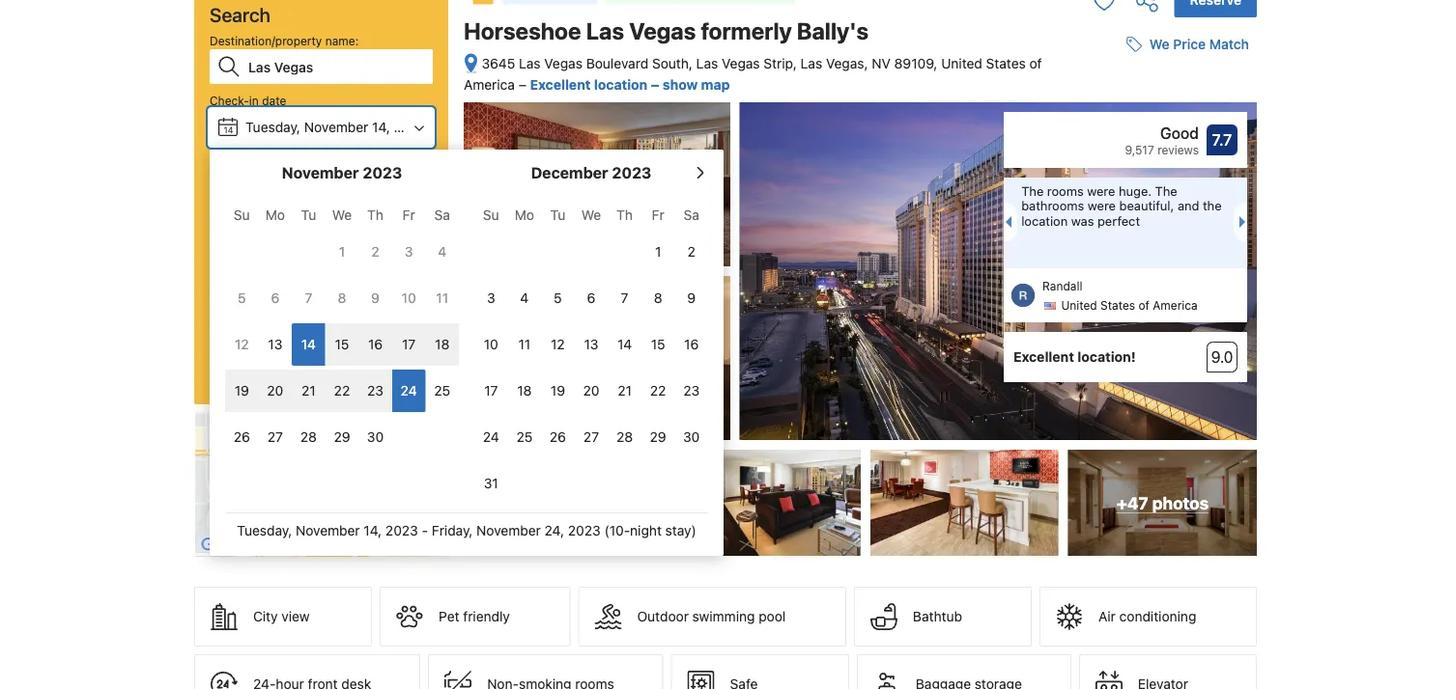 Task type: describe. For each thing, give the bounding box(es) containing it.
26 for 26 checkbox
[[234, 429, 250, 445]]

1 vertical spatial excellent
[[1014, 349, 1074, 365]]

14, for tuesday, november 14, 2023 - friday, november 24, 2023 (10-night stay)
[[364, 523, 382, 539]]

30 for 30 november 2023 option
[[367, 429, 384, 445]]

good
[[1160, 124, 1199, 143]]

traveling
[[247, 308, 294, 322]]

1 November 2023 checkbox
[[325, 231, 359, 273]]

good 9,517 reviews
[[1125, 124, 1199, 157]]

14, for tuesday, november 14, 2023
[[372, 119, 390, 135]]

randall
[[1043, 280, 1083, 293]]

mo for december
[[515, 207, 534, 223]]

las right the 3645 on the top left
[[519, 56, 541, 71]]

+47
[[1117, 493, 1148, 513]]

18 for 18 checkbox at bottom
[[517, 383, 532, 399]]

20 for 20 december 2023 option
[[583, 383, 600, 399]]

vegas,
[[826, 56, 868, 71]]

air conditioning
[[1099, 609, 1196, 625]]

7 December 2023 checkbox
[[608, 277, 641, 320]]

december
[[531, 164, 608, 182]]

beautiful,
[[1119, 199, 1174, 213]]

0
[[279, 243, 288, 259]]

24 December 2023 checkbox
[[474, 416, 508, 459]]

17 cell
[[392, 320, 426, 366]]

24 for '24' checkbox
[[483, 429, 499, 445]]

0 horizontal spatial 14
[[224, 125, 233, 135]]

pet friendly
[[439, 609, 510, 625]]

18 cell
[[426, 320, 459, 366]]

17 for 17 december 2023 checkbox
[[484, 383, 498, 399]]

1 horizontal spatial 24,
[[545, 523, 564, 539]]

-
[[422, 523, 428, 539]]

27 December 2023 checkbox
[[575, 416, 608, 459]]

november for tuesday, november 14, 2023
[[304, 119, 368, 135]]

16 for 16 december 2023 checkbox
[[684, 337, 699, 353]]

1 horizontal spatial of
[[1139, 299, 1150, 313]]

9 November 2023 checkbox
[[359, 277, 392, 320]]

united states of america
[[1061, 299, 1198, 313]]

scored 9.0 element
[[1207, 342, 1238, 373]]

perfect
[[1098, 214, 1140, 228]]

31
[[484, 476, 498, 492]]

pet
[[439, 609, 459, 625]]

16 December 2023 checkbox
[[675, 324, 708, 366]]

25 November 2023 checkbox
[[426, 370, 459, 413]]

show
[[279, 495, 314, 511]]

and
[[1178, 199, 1199, 213]]

pet friendly button
[[380, 588, 571, 647]]

25 December 2023 checkbox
[[508, 416, 541, 459]]

outdoor swimming pool
[[637, 609, 786, 625]]

bathrooms
[[1021, 199, 1084, 213]]

10-
[[210, 210, 228, 223]]

7.7
[[1212, 131, 1232, 149]]

8 for 8 december 2023 'checkbox'
[[654, 290, 662, 306]]

1 for november
[[339, 244, 345, 260]]

conditioning
[[1120, 609, 1196, 625]]

– excellent location – show map
[[519, 77, 730, 92]]

30 December 2023 checkbox
[[675, 416, 708, 459]]

friday, inside button
[[245, 177, 287, 193]]

0 vertical spatial search
[[210, 3, 271, 26]]

10 for 10 december 2023 checkbox at left
[[484, 337, 498, 353]]

outdoor
[[637, 609, 689, 625]]

2023 right 'december'
[[612, 164, 652, 182]]

boulevard
[[586, 56, 648, 71]]

i'm traveling for work
[[227, 308, 342, 322]]

21 for 21 november 2023 option
[[302, 383, 316, 399]]

date for check-in date
[[262, 94, 286, 107]]

room
[[362, 243, 394, 259]]

match
[[1209, 36, 1249, 52]]

excellent location – show map button
[[530, 77, 730, 92]]

air conditioning button
[[1040, 588, 1257, 647]]

26 December 2023 checkbox
[[541, 416, 575, 459]]

27 for 27 december 2023 option
[[584, 429, 599, 445]]

8 for 8 november 2023 checkbox
[[338, 290, 346, 306]]

city
[[253, 609, 278, 625]]

3645 las vegas boulevard south, las vegas strip, las vegas, nv 89109, united states of america
[[464, 56, 1042, 92]]

23 for the 23 option
[[683, 383, 700, 399]]

7 for 7 december 2023 checkbox
[[621, 290, 628, 306]]

air
[[1099, 609, 1116, 625]]

3 for 3 checkbox
[[487, 290, 495, 306]]

tu for december 2023
[[550, 207, 566, 223]]

20 cell
[[259, 366, 292, 413]]

15 November 2023 checkbox
[[325, 324, 359, 366]]

13 for 13 checkbox
[[268, 337, 282, 353]]

+47 photos
[[1117, 493, 1209, 513]]

city view button
[[194, 588, 372, 647]]

23 November 2023 checkbox
[[359, 370, 392, 413]]

4 November 2023 checkbox
[[426, 231, 459, 273]]

show on map
[[279, 495, 365, 511]]

america inside 3645 las vegas boulevard south, las vegas strip, las vegas, nv 89109, united states of america
[[464, 77, 515, 92]]

10 December 2023 checkbox
[[474, 324, 508, 366]]

1 horizontal spatial united
[[1061, 299, 1097, 313]]

19 cell
[[225, 366, 259, 413]]

1 were from the top
[[1087, 184, 1115, 198]]

18 November 2023 checkbox
[[426, 324, 459, 366]]

10-night stay
[[210, 210, 282, 223]]

bathtub button
[[854, 588, 1032, 647]]

2 were from the top
[[1088, 199, 1116, 213]]

work
[[316, 308, 342, 322]]

21 December 2023 checkbox
[[608, 370, 641, 413]]

27 November 2023 checkbox
[[259, 416, 292, 459]]

su for december
[[483, 207, 499, 223]]

tuesday, november 14, 2023
[[245, 119, 427, 135]]

2 the from the left
[[1155, 184, 1178, 198]]

15 December 2023 checkbox
[[641, 324, 675, 366]]

bally's
[[797, 17, 869, 44]]

fr for november 2023
[[403, 207, 415, 223]]

of inside 3645 las vegas boulevard south, las vegas strip, las vegas, nv 89109, united states of america
[[1030, 56, 1042, 71]]

9.0
[[1211, 348, 1233, 367]]

20 for 20 november 2023 checkbox
[[267, 383, 283, 399]]

map inside 'search' section
[[337, 495, 365, 511]]

2023 left the -
[[385, 523, 418, 539]]

swimming
[[692, 609, 755, 625]]

stay)
[[665, 523, 696, 539]]

destination/property name:
[[210, 34, 359, 47]]

the rooms were huge. the bathrooms were beautiful, and the location was perfect
[[1021, 184, 1222, 228]]

las up boulevard
[[586, 17, 624, 44]]

22 November 2023 checkbox
[[325, 370, 359, 413]]

next image
[[1240, 217, 1251, 228]]

Where are you going? field
[[241, 49, 433, 84]]

the
[[1203, 199, 1222, 213]]

3 December 2023 checkbox
[[474, 277, 508, 320]]

view
[[282, 609, 310, 625]]

18 for 18 november 2023 option
[[435, 337, 450, 353]]

2 inside button
[[218, 243, 226, 259]]

12 December 2023 checkbox
[[541, 324, 575, 366]]

friendly
[[463, 609, 510, 625]]

14 for 14 option
[[301, 337, 316, 353]]

for
[[297, 308, 313, 322]]

20 December 2023 checkbox
[[575, 370, 608, 413]]

24, inside button
[[358, 177, 378, 193]]

city view
[[253, 609, 310, 625]]

nv
[[872, 56, 891, 71]]

1 vertical spatial states
[[1101, 299, 1135, 313]]

children
[[291, 243, 341, 259]]

11 December 2023 checkbox
[[508, 324, 541, 366]]

south,
[[652, 56, 693, 71]]

apartments
[[313, 283, 375, 297]]

mo for november
[[265, 207, 285, 223]]

bathtub
[[913, 609, 962, 625]]

entire
[[227, 283, 259, 297]]

27 for the 27 checkbox
[[267, 429, 283, 445]]

name:
[[325, 34, 359, 47]]

9,517
[[1125, 143, 1154, 157]]

las right the strip,
[[801, 56, 822, 71]]

14 December 2023 checkbox
[[608, 324, 641, 366]]

4 for 4 checkbox
[[438, 244, 447, 260]]

show
[[663, 77, 698, 92]]

reviews
[[1158, 143, 1199, 157]]

28 for 28 checkbox
[[616, 429, 633, 445]]

november for tuesday, november 14, 2023 - friday, november 24, 2023 (10-night stay)
[[296, 523, 360, 539]]

31 December 2023 checkbox
[[474, 463, 508, 505]]

sa for december 2023
[[684, 207, 699, 223]]

16 November 2023 checkbox
[[359, 324, 392, 366]]

9 December 2023 checkbox
[[675, 277, 708, 320]]

30 for 30 checkbox
[[683, 429, 700, 445]]

th for november
[[367, 207, 384, 223]]

grid for december
[[474, 196, 708, 505]]

19 for 19 checkbox
[[551, 383, 565, 399]]

outdoor swimming pool button
[[578, 588, 846, 647]]

17 December 2023 checkbox
[[474, 370, 508, 413]]

28 November 2023 checkbox
[[292, 416, 325, 459]]

+47 photos link
[[1068, 450, 1257, 557]]

formerly
[[701, 17, 792, 44]]

1 the from the left
[[1021, 184, 1044, 198]]

4 for 4 option
[[520, 290, 529, 306]]

1 horizontal spatial america
[[1153, 299, 1198, 313]]

17 for 17 november 2023 checkbox
[[402, 337, 416, 353]]

vegas for formerly
[[629, 17, 696, 44]]

2 horizontal spatial vegas
[[722, 56, 760, 71]]

0 vertical spatial map
[[701, 77, 730, 92]]

22 cell
[[325, 366, 359, 413]]

rated good element
[[1014, 122, 1199, 145]]

was
[[1071, 214, 1094, 228]]

i'm
[[227, 308, 244, 322]]

stay
[[259, 210, 282, 223]]

pool
[[759, 609, 786, 625]]

valign  initial image
[[472, 0, 495, 6]]

29 for the 29 checkbox
[[334, 429, 350, 445]]

strip,
[[764, 56, 797, 71]]

1 horizontal spatial friday,
[[432, 523, 473, 539]]

las up show
[[696, 56, 718, 71]]

we price match button
[[1119, 27, 1257, 62]]

1 December 2023 checkbox
[[641, 231, 675, 273]]

2 December 2023 checkbox
[[675, 231, 708, 273]]

&
[[302, 283, 310, 297]]

click to open map view image
[[464, 53, 478, 75]]

5 December 2023 checkbox
[[541, 277, 575, 320]]

29 for 29 option at bottom left
[[650, 429, 666, 445]]



Task type: locate. For each thing, give the bounding box(es) containing it.
19 December 2023 checkbox
[[541, 370, 575, 413]]

0 horizontal spatial 16
[[368, 337, 383, 353]]

states inside 3645 las vegas boulevard south, las vegas strip, las vegas, nv 89109, united states of america
[[986, 56, 1026, 71]]

19 left 20 november 2023 checkbox
[[235, 383, 249, 399]]

9 for '9 december 2023' checkbox
[[687, 290, 696, 306]]

1 horizontal spatial 15
[[651, 337, 665, 353]]

7 November 2023 checkbox
[[292, 277, 325, 320]]

18 inside option
[[435, 337, 450, 353]]

23 December 2023 checkbox
[[675, 370, 708, 413]]

18 December 2023 checkbox
[[508, 370, 541, 413]]

su up 3 checkbox
[[483, 207, 499, 223]]

3
[[405, 244, 413, 260], [487, 290, 495, 306]]

17 November 2023 checkbox
[[392, 324, 426, 366]]

0 horizontal spatial 19
[[235, 383, 249, 399]]

17 inside cell
[[402, 337, 416, 353]]

2 30 from the left
[[683, 429, 700, 445]]

vegas down horseshoe
[[544, 56, 583, 71]]

24 inside option
[[401, 383, 417, 399]]

1 horizontal spatial ·
[[345, 243, 349, 259]]

13 November 2023 checkbox
[[259, 324, 292, 366]]

1 check- from the top
[[210, 94, 249, 107]]

2 28 from the left
[[616, 429, 633, 445]]

11 for 11 checkbox
[[436, 290, 448, 306]]

0 horizontal spatial excellent
[[530, 77, 591, 92]]

8 up work
[[338, 290, 346, 306]]

1 28 from the left
[[300, 429, 317, 445]]

4 right 3 checkbox
[[520, 290, 529, 306]]

9 inside checkbox
[[687, 290, 696, 306]]

0 horizontal spatial fr
[[403, 207, 415, 223]]

12 for 12 november 2023 checkbox
[[235, 337, 249, 353]]

1 horizontal spatial 19
[[551, 383, 565, 399]]

november 2023
[[282, 164, 402, 182]]

1 vertical spatial map
[[337, 495, 365, 511]]

0 horizontal spatial vegas
[[544, 56, 583, 71]]

22 for 22 december 2023 checkbox
[[650, 383, 666, 399]]

16 right 15 november 2023 checkbox on the left of the page
[[368, 337, 383, 353]]

14 inside option
[[301, 337, 316, 353]]

14 right 13 option
[[617, 337, 632, 353]]

14 down check-in date
[[224, 125, 233, 135]]

(10-
[[604, 523, 630, 539]]

26 November 2023 checkbox
[[225, 416, 259, 459]]

th for december
[[617, 207, 633, 223]]

2 15 from the left
[[651, 337, 665, 353]]

6 for "6 december 2023" checkbox
[[587, 290, 596, 306]]

14 for 14 december 2023 option
[[617, 337, 632, 353]]

14, left the -
[[364, 523, 382, 539]]

1 vertical spatial night
[[630, 523, 662, 539]]

2023 left (10-
[[568, 523, 601, 539]]

1 fr from the left
[[403, 207, 415, 223]]

map
[[701, 77, 730, 92], [337, 495, 365, 511]]

21 November 2023 checkbox
[[292, 370, 325, 413]]

10 right 9 november 2023 option
[[402, 290, 416, 306]]

19 for 19 checkbox
[[235, 383, 249, 399]]

17 right 16 november 2023 checkbox at left
[[402, 337, 416, 353]]

vegas up south,
[[629, 17, 696, 44]]

price
[[1173, 36, 1206, 52]]

2 29 from the left
[[650, 429, 666, 445]]

15 for 15 checkbox
[[651, 337, 665, 353]]

tu down 'december'
[[550, 207, 566, 223]]

5 inside option
[[238, 290, 246, 306]]

1 22 from the left
[[334, 383, 350, 399]]

26 left the 27 checkbox
[[234, 429, 250, 445]]

tuesday, for tuesday, november 14, 2023 - friday, november 24, 2023 (10-night stay)
[[237, 523, 292, 539]]

night left stay
[[228, 210, 256, 223]]

22 right 21 checkbox
[[650, 383, 666, 399]]

25 for 25 option
[[434, 383, 450, 399]]

· left 2 november 2023 checkbox
[[345, 243, 349, 259]]

1 th from the left
[[367, 207, 384, 223]]

26
[[234, 429, 250, 445], [550, 429, 566, 445]]

1 horizontal spatial tu
[[550, 207, 566, 223]]

1 15 from the left
[[335, 337, 349, 353]]

1 inside checkbox
[[655, 244, 661, 260]]

0 vertical spatial 25
[[434, 383, 450, 399]]

17
[[402, 337, 416, 353], [484, 383, 498, 399]]

15 down work
[[335, 337, 349, 353]]

20 inside 20 december 2023 option
[[583, 383, 600, 399]]

4 inside option
[[520, 290, 529, 306]]

1 grid from the left
[[225, 196, 459, 459]]

scored 7.7 element
[[1207, 125, 1238, 156]]

0 horizontal spatial 27
[[267, 429, 283, 445]]

22 December 2023 checkbox
[[641, 370, 675, 413]]

2 21 from the left
[[618, 383, 632, 399]]

12 inside checkbox
[[235, 337, 249, 353]]

14 down for
[[301, 337, 316, 353]]

0 horizontal spatial 20
[[267, 383, 283, 399]]

12 for 12 december 2023 checkbox
[[551, 337, 565, 353]]

united
[[941, 56, 983, 71], [1061, 299, 1097, 313]]

mo up '0'
[[265, 207, 285, 223]]

we left price
[[1150, 36, 1170, 52]]

29 November 2023 checkbox
[[325, 416, 359, 459]]

adults
[[230, 243, 268, 259]]

9 right 8 november 2023 checkbox
[[371, 290, 380, 306]]

photos
[[1152, 493, 1209, 513]]

6 up the traveling
[[271, 290, 279, 306]]

1 horizontal spatial location
[[1021, 214, 1068, 228]]

on
[[318, 495, 334, 511]]

excellent location!
[[1014, 349, 1136, 365]]

28 inside checkbox
[[616, 429, 633, 445]]

2 tu from the left
[[550, 207, 566, 223]]

th
[[367, 207, 384, 223], [617, 207, 633, 223]]

7 right "6 december 2023" checkbox
[[621, 290, 628, 306]]

1 7 from the left
[[305, 290, 312, 306]]

2 22 from the left
[[650, 383, 666, 399]]

17 left 18 checkbox at bottom
[[484, 383, 498, 399]]

0 horizontal spatial 8
[[338, 290, 346, 306]]

8 inside checkbox
[[338, 290, 346, 306]]

were
[[1087, 184, 1115, 198], [1088, 199, 1116, 213]]

date
[[262, 94, 286, 107], [270, 152, 295, 165]]

0 vertical spatial location
[[594, 77, 648, 92]]

in
[[249, 94, 259, 107]]

5
[[238, 290, 246, 306], [554, 290, 562, 306]]

16 inside 16 november 2023 checkbox
[[368, 337, 383, 353]]

0 horizontal spatial 9
[[371, 290, 380, 306]]

11 for 11 december 2023 checkbox
[[518, 337, 531, 353]]

11 right the 10 november 2023 checkbox
[[436, 290, 448, 306]]

7 up for
[[305, 290, 312, 306]]

1 26 from the left
[[234, 429, 250, 445]]

0 horizontal spatial 18
[[435, 337, 450, 353]]

1 20 from the left
[[267, 383, 283, 399]]

vegas for boulevard
[[544, 56, 583, 71]]

1 sa from the left
[[434, 207, 450, 223]]

tuesday, for tuesday, november 14, 2023
[[245, 119, 300, 135]]

search button
[[210, 335, 433, 382]]

2 inside checkbox
[[371, 244, 379, 260]]

1 horizontal spatial 11
[[518, 337, 531, 353]]

4 inside checkbox
[[438, 244, 447, 260]]

12 November 2023 checkbox
[[225, 324, 259, 366]]

date right out
[[270, 152, 295, 165]]

location down bathrooms
[[1021, 214, 1068, 228]]

2 9 from the left
[[687, 290, 696, 306]]

7
[[305, 290, 312, 306], [621, 290, 628, 306]]

11 November 2023 checkbox
[[426, 277, 459, 320]]

check- up check-out date
[[210, 94, 249, 107]]

24 for 24 option
[[401, 383, 417, 399]]

1 30 from the left
[[367, 429, 384, 445]]

location inside the rooms were huge. the bathrooms were beautiful, and the location was perfect
[[1021, 214, 1068, 228]]

2 26 from the left
[[550, 429, 566, 445]]

2 20 from the left
[[583, 383, 600, 399]]

1 vertical spatial 24
[[483, 429, 499, 445]]

2 – from the left
[[651, 77, 659, 92]]

2 19 from the left
[[551, 383, 565, 399]]

1 27 from the left
[[267, 429, 283, 445]]

23 inside option
[[683, 383, 700, 399]]

1 29 from the left
[[334, 429, 350, 445]]

8 inside 'checkbox'
[[654, 290, 662, 306]]

14 cell
[[292, 320, 325, 366]]

– down horseshoe
[[519, 77, 526, 92]]

2 8 from the left
[[654, 290, 662, 306]]

th down december 2023
[[617, 207, 633, 223]]

2 7 from the left
[[621, 290, 628, 306]]

night left the stay)
[[630, 523, 662, 539]]

0 vertical spatial friday,
[[245, 177, 287, 193]]

2023
[[394, 119, 427, 135], [363, 164, 402, 182], [612, 164, 652, 182], [382, 177, 414, 193], [385, 523, 418, 539], [568, 523, 601, 539]]

tu for november 2023
[[301, 207, 316, 223]]

su
[[234, 207, 250, 223], [483, 207, 499, 223]]

2 · from the left
[[345, 243, 349, 259]]

1 vertical spatial 14,
[[364, 523, 382, 539]]

date right in
[[262, 94, 286, 107]]

1 horizontal spatial sa
[[684, 207, 699, 223]]

30 right 29 option at bottom left
[[683, 429, 700, 445]]

22 inside 22 december 2023 checkbox
[[650, 383, 666, 399]]

0 vertical spatial tuesday,
[[245, 119, 300, 135]]

date for check-out date
[[270, 152, 295, 165]]

2 mo from the left
[[515, 207, 534, 223]]

12
[[235, 337, 249, 353], [551, 337, 565, 353]]

states
[[986, 56, 1026, 71], [1101, 299, 1135, 313]]

2 16 from the left
[[684, 337, 699, 353]]

2 left adults
[[218, 243, 226, 259]]

2 12 from the left
[[551, 337, 565, 353]]

6 November 2023 checkbox
[[259, 277, 292, 320]]

th up room
[[367, 207, 384, 223]]

1 vertical spatial friday,
[[432, 523, 473, 539]]

1 12 from the left
[[235, 337, 249, 353]]

5 for 5 checkbox
[[554, 290, 562, 306]]

7 inside checkbox
[[621, 290, 628, 306]]

1 for december
[[655, 244, 661, 260]]

1 horizontal spatial 4
[[520, 290, 529, 306]]

20 November 2023 checkbox
[[259, 370, 292, 413]]

19 inside checkbox
[[551, 383, 565, 399]]

0 horizontal spatial night
[[228, 210, 256, 223]]

sa up 2 option
[[684, 207, 699, 223]]

check- for out
[[210, 152, 249, 165]]

16 cell
[[359, 320, 392, 366]]

1 horizontal spatial 16
[[684, 337, 699, 353]]

9 inside option
[[371, 290, 380, 306]]

tuesday,
[[245, 119, 300, 135], [237, 523, 292, 539]]

1 horizontal spatial excellent
[[1014, 349, 1074, 365]]

13
[[268, 337, 282, 353], [584, 337, 599, 353]]

6
[[271, 290, 279, 306], [587, 290, 596, 306]]

2 for december
[[688, 244, 696, 260]]

we for december 2023
[[581, 207, 601, 223]]

1 vertical spatial location
[[1021, 214, 1068, 228]]

30 inside option
[[367, 429, 384, 445]]

grid for november
[[225, 196, 459, 459]]

29 inside checkbox
[[334, 429, 350, 445]]

18 right 17 november 2023 checkbox
[[435, 337, 450, 353]]

4 right 3 option
[[438, 244, 447, 260]]

2
[[218, 243, 226, 259], [371, 244, 379, 260], [688, 244, 696, 260]]

20 inside 20 november 2023 checkbox
[[267, 383, 283, 399]]

5 right 4 option
[[554, 290, 562, 306]]

89109,
[[894, 56, 938, 71]]

18 right 17 december 2023 checkbox
[[517, 383, 532, 399]]

2 inside option
[[688, 244, 696, 260]]

30
[[367, 429, 384, 445], [683, 429, 700, 445]]

0 vertical spatial date
[[262, 94, 286, 107]]

0 vertical spatial 11
[[436, 290, 448, 306]]

3 November 2023 checkbox
[[392, 231, 426, 273]]

2023 up november 2023
[[394, 119, 427, 135]]

1 horizontal spatial 5
[[554, 290, 562, 306]]

1 horizontal spatial 2
[[371, 244, 379, 260]]

check- for in
[[210, 94, 249, 107]]

16 for 16 november 2023 checkbox at left
[[368, 337, 383, 353]]

1 vertical spatial check-
[[210, 152, 249, 165]]

2 sa from the left
[[684, 207, 699, 223]]

24,
[[358, 177, 378, 193], [545, 523, 564, 539]]

0 horizontal spatial 4
[[438, 244, 447, 260]]

28 right the 27 checkbox
[[300, 429, 317, 445]]

0 horizontal spatial 29
[[334, 429, 350, 445]]

0 horizontal spatial mo
[[265, 207, 285, 223]]

we down friday, november 24, 2023
[[332, 207, 352, 223]]

0 vertical spatial 4
[[438, 244, 447, 260]]

grid
[[225, 196, 459, 459], [474, 196, 708, 505]]

we for november 2023
[[332, 207, 352, 223]]

21 right 20 december 2023 option
[[618, 383, 632, 399]]

1 horizontal spatial 17
[[484, 383, 498, 399]]

25 right '24' checkbox
[[516, 429, 533, 445]]

1 horizontal spatial 12
[[551, 337, 565, 353]]

1 vertical spatial search
[[297, 349, 346, 368]]

november for friday, november 24, 2023
[[290, 177, 355, 193]]

destination/property
[[210, 34, 322, 47]]

0 vertical spatial 14,
[[372, 119, 390, 135]]

friday, down out
[[245, 177, 287, 193]]

29 December 2023 checkbox
[[641, 416, 675, 459]]

6 December 2023 checkbox
[[575, 277, 608, 320]]

0 horizontal spatial tu
[[301, 207, 316, 223]]

fr for december 2023
[[652, 207, 664, 223]]

0 horizontal spatial of
[[1030, 56, 1042, 71]]

24 inside checkbox
[[483, 429, 499, 445]]

24 left 25 december 2023 option
[[483, 429, 499, 445]]

20
[[267, 383, 283, 399], [583, 383, 600, 399]]

21 cell
[[292, 366, 325, 413]]

2 adults · 0 children · 1 room button
[[210, 233, 433, 270]]

location!
[[1078, 349, 1136, 365]]

5 inside checkbox
[[554, 290, 562, 306]]

23 cell
[[359, 366, 392, 413]]

2 for november
[[371, 244, 379, 260]]

12 left 13 option
[[551, 337, 565, 353]]

2 check- from the top
[[210, 152, 249, 165]]

27 inside the 27 checkbox
[[267, 429, 283, 445]]

16
[[368, 337, 383, 353], [684, 337, 699, 353]]

22 right 21 november 2023 option
[[334, 383, 350, 399]]

1 horizontal spatial 30
[[683, 429, 700, 445]]

2023 down tuesday, november 14, 2023
[[363, 164, 402, 182]]

huge.
[[1119, 184, 1152, 198]]

states up location! at right bottom
[[1101, 299, 1135, 313]]

vegas down formerly
[[722, 56, 760, 71]]

1 8 from the left
[[338, 290, 346, 306]]

29 inside option
[[650, 429, 666, 445]]

28
[[300, 429, 317, 445], [616, 429, 633, 445]]

1 inside button
[[353, 243, 359, 259]]

8
[[338, 290, 346, 306], [654, 290, 662, 306]]

1 horizontal spatial 23
[[683, 383, 700, 399]]

27
[[267, 429, 283, 445], [584, 429, 599, 445]]

8 November 2023 checkbox
[[325, 277, 359, 320]]

su right 10-
[[234, 207, 250, 223]]

5 for the 5 november 2023 option
[[238, 290, 246, 306]]

were left huge.
[[1087, 184, 1115, 198]]

26 for 26 checkbox
[[550, 429, 566, 445]]

were up perfect
[[1088, 199, 1116, 213]]

0 horizontal spatial 2
[[218, 243, 226, 259]]

10 November 2023 checkbox
[[392, 277, 426, 320]]

6 right 5 checkbox
[[587, 290, 596, 306]]

0 vertical spatial check-
[[210, 94, 249, 107]]

13 December 2023 checkbox
[[575, 324, 608, 366]]

2 fr from the left
[[652, 207, 664, 223]]

2 6 from the left
[[587, 290, 596, 306]]

22 for the 22 november 2023 option on the left bottom of page
[[334, 383, 350, 399]]

21 inside option
[[302, 383, 316, 399]]

mo down 'december'
[[515, 207, 534, 223]]

1 vertical spatial 24,
[[545, 523, 564, 539]]

13 for 13 option
[[584, 337, 599, 353]]

0 horizontal spatial united
[[941, 56, 983, 71]]

3645
[[482, 56, 515, 71]]

24
[[401, 383, 417, 399], [483, 429, 499, 445]]

1 horizontal spatial map
[[701, 77, 730, 92]]

25 for 25 december 2023 option
[[516, 429, 533, 445]]

4 December 2023 checkbox
[[508, 277, 541, 320]]

3 inside checkbox
[[487, 290, 495, 306]]

1 horizontal spatial 25
[[516, 429, 533, 445]]

28 right 27 december 2023 option
[[616, 429, 633, 445]]

friday, november 24, 2023
[[245, 177, 414, 193]]

1
[[353, 243, 359, 259], [339, 244, 345, 260], [655, 244, 661, 260]]

rooms
[[1047, 184, 1084, 198]]

search inside button
[[297, 349, 346, 368]]

2 5 from the left
[[554, 290, 562, 306]]

united inside 3645 las vegas boulevard south, las vegas strip, las vegas, nv 89109, united states of america
[[941, 56, 983, 71]]

24 cell
[[392, 366, 426, 413]]

horseshoe
[[464, 17, 581, 44]]

1 vertical spatial of
[[1139, 299, 1150, 313]]

1 horizontal spatial 26
[[550, 429, 566, 445]]

14, up november 2023
[[372, 119, 390, 135]]

0 vertical spatial 17
[[402, 337, 416, 353]]

1 19 from the left
[[235, 383, 249, 399]]

13 right 12 december 2023 checkbox
[[584, 337, 599, 353]]

30 November 2023 checkbox
[[359, 416, 392, 459]]

0 horizontal spatial 15
[[335, 337, 349, 353]]

tuesday, down show
[[237, 523, 292, 539]]

6 inside 'checkbox'
[[271, 290, 279, 306]]

1 horizontal spatial 7
[[621, 290, 628, 306]]

1 16 from the left
[[368, 337, 383, 353]]

1 vertical spatial 25
[[516, 429, 533, 445]]

15 for 15 november 2023 checkbox on the left of the page
[[335, 337, 349, 353]]

1 horizontal spatial su
[[483, 207, 499, 223]]

7 for 7 november 2023 option
[[305, 290, 312, 306]]

fr up 3 option
[[403, 207, 415, 223]]

7 inside option
[[305, 290, 312, 306]]

22 inside option
[[334, 383, 350, 399]]

21
[[302, 383, 316, 399], [618, 383, 632, 399]]

1 horizontal spatial 22
[[650, 383, 666, 399]]

1 mo from the left
[[265, 207, 285, 223]]

2 adults · 0 children · 1 room
[[218, 243, 394, 259]]

previous image
[[1000, 217, 1012, 228]]

0 horizontal spatial sa
[[434, 207, 450, 223]]

15 right 14 december 2023 option
[[651, 337, 665, 353]]

1 vertical spatial 3
[[487, 290, 495, 306]]

the up bathrooms
[[1021, 184, 1044, 198]]

1 21 from the left
[[302, 383, 316, 399]]

out
[[249, 152, 267, 165]]

3 for 3 option
[[405, 244, 413, 260]]

0 horizontal spatial ·
[[272, 243, 276, 259]]

21 for 21 checkbox
[[618, 383, 632, 399]]

13 inside option
[[584, 337, 599, 353]]

0 horizontal spatial 12
[[235, 337, 249, 353]]

19 inside checkbox
[[235, 383, 249, 399]]

26 right 25 december 2023 option
[[550, 429, 566, 445]]

10 for the 10 november 2023 checkbox
[[402, 290, 416, 306]]

12 inside checkbox
[[551, 337, 565, 353]]

0 horizontal spatial 7
[[305, 290, 312, 306]]

22
[[334, 383, 350, 399], [650, 383, 666, 399]]

0 vertical spatial 24,
[[358, 177, 378, 193]]

23 right 22 december 2023 checkbox
[[683, 383, 700, 399]]

0 horizontal spatial we
[[332, 207, 352, 223]]

11 right 10 december 2023 checkbox at left
[[518, 337, 531, 353]]

1 · from the left
[[272, 243, 276, 259]]

18 inside checkbox
[[517, 383, 532, 399]]

1 vertical spatial 18
[[517, 383, 532, 399]]

search section
[[186, 0, 724, 559]]

–
[[519, 77, 526, 92], [651, 77, 659, 92]]

0 horizontal spatial grid
[[225, 196, 459, 459]]

·
[[272, 243, 276, 259], [345, 243, 349, 259]]

1 13 from the left
[[268, 337, 282, 353]]

0 horizontal spatial 22
[[334, 383, 350, 399]]

1 23 from the left
[[367, 383, 384, 399]]

19 right 18 checkbox at bottom
[[551, 383, 565, 399]]

fr up 1 december 2023 checkbox
[[652, 207, 664, 223]]

8 December 2023 checkbox
[[641, 277, 675, 320]]

2 right 1 december 2023 checkbox
[[688, 244, 696, 260]]

2 su from the left
[[483, 207, 499, 223]]

0 vertical spatial of
[[1030, 56, 1042, 71]]

10 left 11 december 2023 checkbox
[[484, 337, 498, 353]]

25 right 24 option
[[434, 383, 450, 399]]

0 vertical spatial 18
[[435, 337, 450, 353]]

entire homes & apartments
[[227, 283, 375, 297]]

5 November 2023 checkbox
[[225, 277, 259, 320]]

27 inside 27 december 2023 option
[[584, 429, 599, 445]]

1 5 from the left
[[238, 290, 246, 306]]

1 horizontal spatial 14
[[301, 337, 316, 353]]

30 inside checkbox
[[683, 429, 700, 445]]

2 13 from the left
[[584, 337, 599, 353]]

0 vertical spatial excellent
[[530, 77, 591, 92]]

14 inside option
[[617, 337, 632, 353]]

1 su from the left
[[234, 207, 250, 223]]

united down randall
[[1061, 299, 1097, 313]]

sa for november 2023
[[434, 207, 450, 223]]

map right show
[[701, 77, 730, 92]]

su for november
[[234, 207, 250, 223]]

26 inside checkbox
[[550, 429, 566, 445]]

16 inside 16 december 2023 checkbox
[[684, 337, 699, 353]]

2 grid from the left
[[474, 196, 708, 505]]

0 horizontal spatial 24,
[[358, 177, 378, 193]]

28 December 2023 checkbox
[[608, 416, 641, 459]]

we down december 2023
[[581, 207, 601, 223]]

24 November 2023 checkbox
[[392, 370, 426, 413]]

2 27 from the left
[[584, 429, 599, 445]]

4
[[438, 244, 447, 260], [520, 290, 529, 306]]

we price match
[[1150, 36, 1249, 52]]

24, left (10-
[[545, 523, 564, 539]]

23 inside 23 checkbox
[[367, 383, 384, 399]]

2023 up 3 option
[[382, 177, 414, 193]]

· left '0'
[[272, 243, 276, 259]]

0 vertical spatial united
[[941, 56, 983, 71]]

25
[[434, 383, 450, 399], [516, 429, 533, 445]]

21 inside checkbox
[[618, 383, 632, 399]]

0 vertical spatial 24
[[401, 383, 417, 399]]

1 horizontal spatial 8
[[654, 290, 662, 306]]

2 horizontal spatial 1
[[655, 244, 661, 260]]

tuesday, november 14, 2023 - friday, november 24, 2023 (10-night stay)
[[237, 523, 696, 539]]

2023 inside button
[[382, 177, 414, 193]]

14,
[[372, 119, 390, 135], [364, 523, 382, 539]]

states right 89109,
[[986, 56, 1026, 71]]

check-in date
[[210, 94, 286, 107]]

1 – from the left
[[519, 77, 526, 92]]

november inside button
[[290, 177, 355, 193]]

2 23 from the left
[[683, 383, 700, 399]]

2 th from the left
[[617, 207, 633, 223]]

0 horizontal spatial location
[[594, 77, 648, 92]]

1 tu from the left
[[301, 207, 316, 223]]

23 for 23 checkbox
[[367, 383, 384, 399]]

0 vertical spatial 10
[[402, 290, 416, 306]]

0 horizontal spatial 17
[[402, 337, 416, 353]]

1 horizontal spatial 1
[[353, 243, 359, 259]]

1 horizontal spatial night
[[630, 523, 662, 539]]

2 November 2023 checkbox
[[359, 231, 392, 273]]

december 2023
[[531, 164, 652, 182]]

3 right room
[[405, 244, 413, 260]]

21 left the 22 november 2023 option on the left bottom of page
[[302, 383, 316, 399]]

14 November 2023 checkbox
[[292, 324, 325, 366]]

the
[[1021, 184, 1044, 198], [1155, 184, 1178, 198]]

– left show
[[651, 77, 659, 92]]

friday, right the -
[[432, 523, 473, 539]]

16 right 15 checkbox
[[684, 337, 699, 353]]

sa up 4 checkbox
[[434, 207, 450, 223]]

2 left 3 option
[[371, 244, 379, 260]]

3 inside option
[[405, 244, 413, 260]]

18
[[435, 337, 450, 353], [517, 383, 532, 399]]

excellent left location! at right bottom
[[1014, 349, 1074, 365]]

1 vertical spatial tuesday,
[[237, 523, 292, 539]]

friday,
[[245, 177, 287, 193], [432, 523, 473, 539]]

6 inside checkbox
[[587, 290, 596, 306]]

15 inside cell
[[335, 337, 349, 353]]

8 right 7 december 2023 checkbox
[[654, 290, 662, 306]]

america
[[464, 77, 515, 92], [1153, 299, 1198, 313]]

13 down the traveling
[[268, 337, 282, 353]]

we inside dropdown button
[[1150, 36, 1170, 52]]

30 right the 29 checkbox
[[367, 429, 384, 445]]

1 9 from the left
[[371, 290, 380, 306]]

24, down tuesday, november 14, 2023
[[358, 177, 378, 193]]

0 horizontal spatial –
[[519, 77, 526, 92]]

1 horizontal spatial 3
[[487, 290, 495, 306]]

6 for 6 'checkbox'
[[271, 290, 279, 306]]

horseshoe las vegas formerly bally's
[[464, 17, 869, 44]]

tuesday, down in
[[245, 119, 300, 135]]

1 inside option
[[339, 244, 345, 260]]

friday, november 24, 2023 button
[[210, 167, 433, 204]]

28 inside checkbox
[[300, 429, 317, 445]]

28 for 28 checkbox
[[300, 429, 317, 445]]

search
[[210, 3, 271, 26], [297, 349, 346, 368]]

0 horizontal spatial 24
[[401, 383, 417, 399]]

15 cell
[[325, 320, 359, 366]]

1 6 from the left
[[271, 290, 279, 306]]

homes
[[262, 283, 298, 297]]

9 right 8 december 2023 'checkbox'
[[687, 290, 696, 306]]

13 inside checkbox
[[268, 337, 282, 353]]

0 horizontal spatial america
[[464, 77, 515, 92]]

0 horizontal spatial su
[[234, 207, 250, 223]]

24 right 23 checkbox
[[401, 383, 417, 399]]

26 inside checkbox
[[234, 429, 250, 445]]

9 for 9 november 2023 option
[[371, 290, 380, 306]]

0 vertical spatial states
[[986, 56, 1026, 71]]

0 horizontal spatial 28
[[300, 429, 317, 445]]

november
[[304, 119, 368, 135], [282, 164, 359, 182], [290, 177, 355, 193], [296, 523, 360, 539], [477, 523, 541, 539]]

19 November 2023 checkbox
[[225, 370, 259, 413]]



Task type: vqa. For each thing, say whether or not it's contained in the screenshot.


